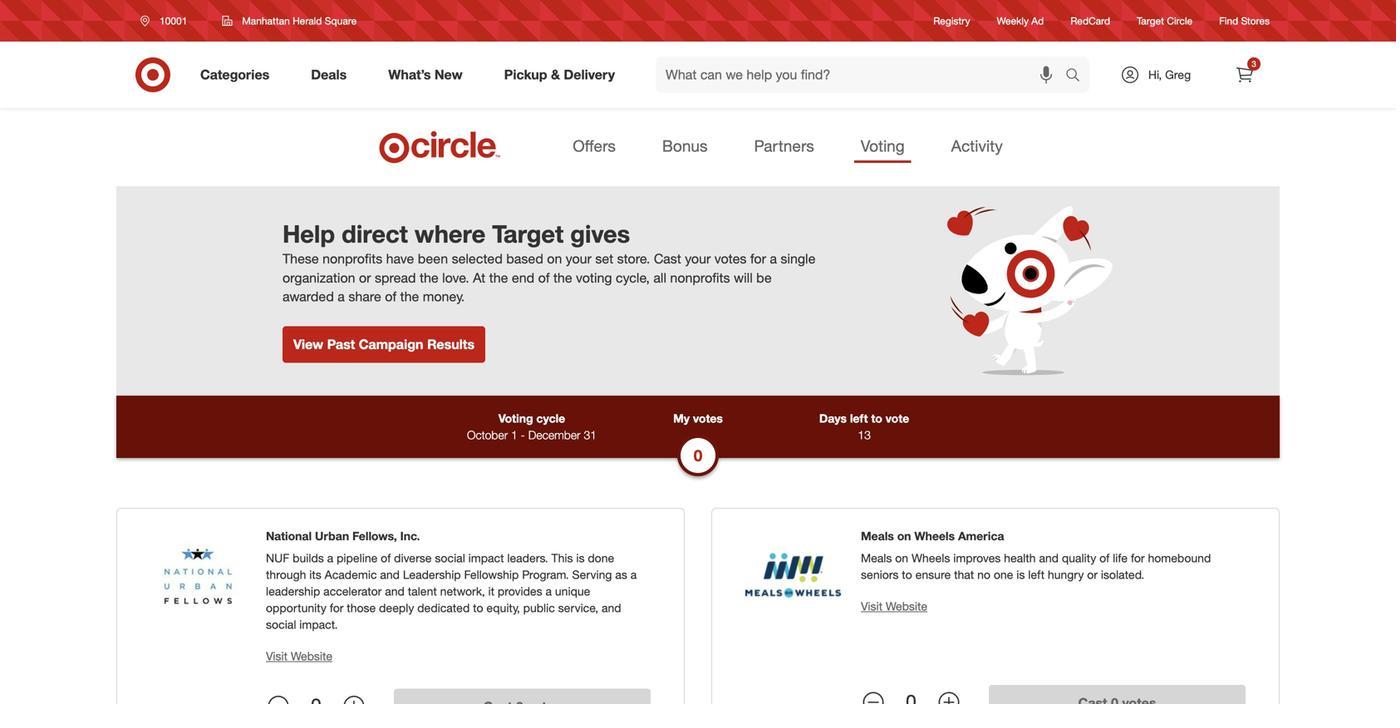 Task type: vqa. For each thing, say whether or not it's contained in the screenshot.
Hi, Kendall
no



Task type: locate. For each thing, give the bounding box(es) containing it.
votes up will
[[715, 251, 747, 267]]

1 horizontal spatial website
[[886, 599, 928, 614]]

1 vertical spatial left
[[1029, 567, 1045, 582]]

nonprofits
[[323, 251, 383, 267], [670, 270, 730, 286]]

0 vertical spatial nonprofits
[[323, 251, 383, 267]]

a
[[770, 251, 777, 267], [338, 289, 345, 305], [327, 551, 334, 565], [631, 567, 637, 582], [546, 584, 552, 599]]

1 vertical spatial is
[[1017, 567, 1025, 582]]

0 horizontal spatial visit website
[[266, 649, 333, 663]]

offers link
[[566, 131, 623, 163]]

spread
[[375, 270, 416, 286]]

this
[[552, 551, 573, 565]]

to inside days left to vote 13
[[871, 411, 883, 426]]

1 vertical spatial visit website
[[266, 649, 333, 663]]

left up 13
[[850, 411, 868, 426]]

what's new link
[[374, 57, 484, 93]]

meals
[[861, 529, 894, 543], [861, 551, 892, 565]]

share
[[349, 289, 381, 305]]

as
[[615, 567, 628, 582]]

of left life
[[1100, 551, 1110, 565]]

your right 'cast'
[[685, 251, 711, 267]]

1 vertical spatial visit website link
[[266, 649, 333, 663]]

leadership
[[403, 567, 461, 582]]

the down been
[[420, 270, 439, 286]]

redcard
[[1071, 14, 1111, 27]]

visit website link for national urban fellows, inc. nuf builds a pipeline of diverse social impact leaders.  this is done through its academic and leadership fellowship program. serving as a leadership accelerator and talent network, it provides a unique opportunity for those deeply dedicated to equity, public service, and social impact.
[[266, 649, 333, 663]]

0 vertical spatial to
[[871, 411, 883, 426]]

social up leadership
[[435, 551, 465, 565]]

serving
[[572, 567, 612, 582]]

31
[[584, 428, 597, 442]]

to down network,
[[473, 601, 483, 615]]

2 horizontal spatial to
[[902, 567, 913, 582]]

1 horizontal spatial your
[[685, 251, 711, 267]]

cast
[[654, 251, 682, 267]]

1 vertical spatial target
[[492, 219, 564, 249]]

0 horizontal spatial voting
[[499, 411, 533, 426]]

nonprofits down 'direct'
[[323, 251, 383, 267]]

target up based
[[492, 219, 564, 249]]

of inside "national urban fellows, inc. nuf builds a pipeline of diverse social impact leaders.  this is done through its academic and leadership fellowship program. serving as a leadership accelerator and talent network, it provides a unique opportunity for those deeply dedicated to equity, public service, and social impact."
[[381, 551, 391, 565]]

selected
[[452, 251, 503, 267]]

target left circle
[[1137, 14, 1165, 27]]

voting down what can we help you find? suggestions appear below search field
[[861, 136, 905, 155]]

december
[[529, 428, 581, 442]]

been
[[418, 251, 448, 267]]

1 vertical spatial visit
[[266, 649, 288, 663]]

partners
[[754, 136, 815, 155]]

to inside meals on wheels america meals on wheels improves health and quality of life for homebound seniors to ensure that no one is left hungry or isolated.
[[902, 567, 913, 582]]

social
[[435, 551, 465, 565], [266, 617, 296, 632]]

america
[[958, 529, 1005, 543]]

for right life
[[1131, 551, 1145, 565]]

2 vertical spatial to
[[473, 601, 483, 615]]

1 vertical spatial meals
[[861, 551, 892, 565]]

votes right my
[[693, 411, 723, 426]]

on
[[547, 251, 562, 267], [898, 529, 911, 543], [896, 551, 909, 565]]

to left ensure
[[902, 567, 913, 582]]

voting cycle october 1 - december 31
[[467, 411, 597, 442]]

through
[[266, 567, 306, 582]]

or up share
[[359, 270, 371, 286]]

is right this
[[576, 551, 585, 565]]

left
[[850, 411, 868, 426], [1029, 567, 1045, 582]]

visit down seniors
[[861, 599, 883, 614]]

1 vertical spatial for
[[1131, 551, 1145, 565]]

0 horizontal spatial is
[[576, 551, 585, 565]]

manhattan
[[242, 15, 290, 27]]

of inside meals on wheels america meals on wheels improves health and quality of life for homebound seniors to ensure that no one is left hungry or isolated.
[[1100, 551, 1110, 565]]

weekly ad
[[997, 14, 1044, 27]]

0 vertical spatial voting
[[861, 136, 905, 155]]

1 vertical spatial voting
[[499, 411, 533, 426]]

0 vertical spatial or
[[359, 270, 371, 286]]

or inside help direct where target gives these nonprofits have been selected based on your set store. cast your votes for a single organization or spread the love. at the end of the voting cycle, all nonprofits will be awarded a share of the money.
[[359, 270, 371, 286]]

have
[[386, 251, 414, 267]]

voting link
[[854, 131, 912, 163]]

social down opportunity
[[266, 617, 296, 632]]

0 vertical spatial visit website link
[[861, 599, 928, 614]]

visit down opportunity
[[266, 649, 288, 663]]

0 vertical spatial on
[[547, 251, 562, 267]]

or inside meals on wheels america meals on wheels improves health and quality of life for homebound seniors to ensure that no one is left hungry or isolated.
[[1088, 567, 1098, 582]]

1 vertical spatial website
[[291, 649, 333, 663]]

1 horizontal spatial or
[[1088, 567, 1098, 582]]

0 vertical spatial visit website
[[861, 599, 928, 614]]

for inside help direct where target gives these nonprofits have been selected based on your set store. cast your votes for a single organization or spread the love. at the end of the voting cycle, all nonprofits will be awarded a share of the money.
[[751, 251, 766, 267]]

leadership
[[266, 584, 320, 599]]

10001
[[160, 15, 187, 27]]

0 horizontal spatial for
[[330, 601, 344, 615]]

on inside help direct where target gives these nonprofits have been selected based on your set store. cast your votes for a single organization or spread the love. at the end of the voting cycle, all nonprofits will be awarded a share of the money.
[[547, 251, 562, 267]]

website down ensure
[[886, 599, 928, 614]]

new
[[435, 67, 463, 83]]

0 vertical spatial meals
[[861, 529, 894, 543]]

help direct where target gives these nonprofits have been selected based on your set store. cast your votes for a single organization or spread the love. at the end of the voting cycle, all nonprofits will be awarded a share of the money.
[[283, 219, 816, 305]]

What can we help you find? suggestions appear below search field
[[656, 57, 1070, 93]]

weekly
[[997, 14, 1029, 27]]

results
[[427, 336, 475, 353]]

0 horizontal spatial target
[[492, 219, 564, 249]]

and
[[1039, 551, 1059, 565], [380, 567, 400, 582], [385, 584, 405, 599], [602, 601, 621, 615]]

for down accelerator on the bottom of page
[[330, 601, 344, 615]]

website for meals on wheels america meals on wheels improves health and quality of life for homebound seniors to ensure that no one is left hungry or isolated.
[[886, 599, 928, 614]]

nonprofits down 'cast'
[[670, 270, 730, 286]]

1 horizontal spatial is
[[1017, 567, 1025, 582]]

is
[[576, 551, 585, 565], [1017, 567, 1025, 582]]

1 vertical spatial social
[[266, 617, 296, 632]]

visit for nuf builds a pipeline of diverse social impact leaders.  this is done through its academic and leadership fellowship program. serving as a leadership accelerator and talent network, it provides a unique opportunity for those deeply dedicated to equity, public service, and social impact.
[[266, 649, 288, 663]]

visit website link down seniors
[[861, 599, 928, 614]]

0 vertical spatial votes
[[715, 251, 747, 267]]

single
[[781, 251, 816, 267]]

voting inside voting cycle october 1 - december 31
[[499, 411, 533, 426]]

october
[[467, 428, 508, 442]]

at
[[473, 270, 486, 286]]

to
[[871, 411, 883, 426], [902, 567, 913, 582], [473, 601, 483, 615]]

past
[[327, 336, 355, 353]]

1 horizontal spatial visit website link
[[861, 599, 928, 614]]

hi,
[[1149, 67, 1162, 82]]

website down impact.
[[291, 649, 333, 663]]

view past campaign results link
[[283, 326, 486, 363]]

2 horizontal spatial for
[[1131, 551, 1145, 565]]

those
[[347, 601, 376, 615]]

gives
[[571, 219, 630, 249]]

be
[[757, 270, 772, 286]]

visit website down seniors
[[861, 599, 928, 614]]

a left share
[[338, 289, 345, 305]]

0 vertical spatial website
[[886, 599, 928, 614]]

1 vertical spatial or
[[1088, 567, 1098, 582]]

1 vertical spatial to
[[902, 567, 913, 582]]

the left voting
[[554, 270, 572, 286]]

votes inside help direct where target gives these nonprofits have been selected based on your set store. cast your votes for a single organization or spread the love. at the end of the voting cycle, all nonprofits will be awarded a share of the money.
[[715, 251, 747, 267]]

a down program.
[[546, 584, 552, 599]]

a right as
[[631, 567, 637, 582]]

1 meals from the top
[[861, 529, 894, 543]]

1 horizontal spatial to
[[871, 411, 883, 426]]

a up be on the right of the page
[[770, 251, 777, 267]]

is down health
[[1017, 567, 1025, 582]]

provides
[[498, 584, 543, 599]]

of down fellows,
[[381, 551, 391, 565]]

1 vertical spatial nonprofits
[[670, 270, 730, 286]]

and down the diverse
[[380, 567, 400, 582]]

campaign
[[359, 336, 424, 353]]

1 horizontal spatial left
[[1029, 567, 1045, 582]]

1 horizontal spatial for
[[751, 251, 766, 267]]

registry link
[[934, 14, 971, 28]]

of
[[538, 270, 550, 286], [385, 289, 397, 305], [381, 551, 391, 565], [1100, 551, 1110, 565]]

0 vertical spatial is
[[576, 551, 585, 565]]

homebound
[[1148, 551, 1211, 565]]

voting
[[861, 136, 905, 155], [499, 411, 533, 426]]

target
[[1137, 14, 1165, 27], [492, 219, 564, 249]]

for inside "national urban fellows, inc. nuf builds a pipeline of diverse social impact leaders.  this is done through its academic and leadership fellowship program. serving as a leadership accelerator and talent network, it provides a unique opportunity for those deeply dedicated to equity, public service, and social impact."
[[330, 601, 344, 615]]

visit website down impact.
[[266, 649, 333, 663]]

visit for meals on wheels improves health and quality of life for homebound seniors to ensure that no one is left hungry or isolated.
[[861, 599, 883, 614]]

0 horizontal spatial or
[[359, 270, 371, 286]]

left inside days left to vote 13
[[850, 411, 868, 426]]

unique
[[555, 584, 591, 599]]

wheels
[[915, 529, 955, 543], [912, 551, 950, 565]]

or down quality
[[1088, 567, 1098, 582]]

1 your from the left
[[566, 251, 592, 267]]

search button
[[1058, 57, 1098, 96]]

1 vertical spatial votes
[[693, 411, 723, 426]]

1 horizontal spatial voting
[[861, 136, 905, 155]]

accelerator
[[324, 584, 382, 599]]

your
[[566, 251, 592, 267], [685, 251, 711, 267]]

0 vertical spatial for
[[751, 251, 766, 267]]

1 horizontal spatial visit
[[861, 599, 883, 614]]

0 horizontal spatial your
[[566, 251, 592, 267]]

website
[[886, 599, 928, 614], [291, 649, 333, 663]]

partners link
[[748, 131, 821, 163]]

what's
[[388, 67, 431, 83]]

and up the hungry
[[1039, 551, 1059, 565]]

its
[[309, 567, 322, 582]]

0 vertical spatial social
[[435, 551, 465, 565]]

0 horizontal spatial visit website link
[[266, 649, 333, 663]]

0 horizontal spatial website
[[291, 649, 333, 663]]

1 horizontal spatial visit website
[[861, 599, 928, 614]]

visit website
[[861, 599, 928, 614], [266, 649, 333, 663]]

1 vertical spatial wheels
[[912, 551, 950, 565]]

0 horizontal spatial left
[[850, 411, 868, 426]]

pickup
[[504, 67, 547, 83]]

impact
[[469, 551, 504, 565]]

is inside "national urban fellows, inc. nuf builds a pipeline of diverse social impact leaders.  this is done through its academic and leadership fellowship program. serving as a leadership accelerator and talent network, it provides a unique opportunity for those deeply dedicated to equity, public service, and social impact."
[[576, 551, 585, 565]]

hungry
[[1048, 567, 1084, 582]]

0 vertical spatial visit
[[861, 599, 883, 614]]

0 vertical spatial left
[[850, 411, 868, 426]]

money.
[[423, 289, 465, 305]]

circle
[[1167, 14, 1193, 27]]

your up voting
[[566, 251, 592, 267]]

2 your from the left
[[685, 251, 711, 267]]

0 horizontal spatial to
[[473, 601, 483, 615]]

0 horizontal spatial visit
[[266, 649, 288, 663]]

visit website link down impact.
[[266, 649, 333, 663]]

voting up 1
[[499, 411, 533, 426]]

2 vertical spatial for
[[330, 601, 344, 615]]

0 vertical spatial wheels
[[915, 529, 955, 543]]

left down health
[[1029, 567, 1045, 582]]

to left vote
[[871, 411, 883, 426]]

0 vertical spatial target
[[1137, 14, 1165, 27]]

left inside meals on wheels america meals on wheels improves health and quality of life for homebound seniors to ensure that no one is left hungry or isolated.
[[1029, 567, 1045, 582]]

my votes
[[673, 411, 723, 426]]

for up be on the right of the page
[[751, 251, 766, 267]]



Task type: describe. For each thing, give the bounding box(es) containing it.
all
[[654, 270, 667, 286]]

is inside meals on wheels america meals on wheels improves health and quality of life for homebound seniors to ensure that no one is left hungry or isolated.
[[1017, 567, 1025, 582]]

hi, greg
[[1149, 67, 1191, 82]]

target circle link
[[1137, 14, 1193, 28]]

herald
[[293, 15, 322, 27]]

for inside meals on wheels america meals on wheels improves health and quality of life for homebound seniors to ensure that no one is left hungry or isolated.
[[1131, 551, 1145, 565]]

target circle logo image
[[377, 130, 503, 165]]

a right builds
[[327, 551, 334, 565]]

urban
[[315, 529, 349, 543]]

redcard link
[[1071, 14, 1111, 28]]

opportunity
[[266, 601, 327, 615]]

1 horizontal spatial nonprofits
[[670, 270, 730, 286]]

the right the at
[[489, 270, 508, 286]]

leaders.
[[507, 551, 548, 565]]

what's new
[[388, 67, 463, 83]]

1 horizontal spatial social
[[435, 551, 465, 565]]

0
[[694, 446, 703, 465]]

registry
[[934, 14, 971, 27]]

help
[[283, 219, 335, 249]]

visit website for meals on wheels america meals on wheels improves health and quality of life for homebound seniors to ensure that no one is left hungry or isolated.
[[861, 599, 928, 614]]

categories
[[200, 67, 270, 83]]

deals link
[[297, 57, 368, 93]]

1
[[511, 428, 518, 442]]

delivery
[[564, 67, 615, 83]]

cycle,
[[616, 270, 650, 286]]

organization
[[283, 270, 355, 286]]

ad
[[1032, 14, 1044, 27]]

pickup & delivery
[[504, 67, 615, 83]]

and inside meals on wheels america meals on wheels improves health and quality of life for homebound seniors to ensure that no one is left hungry or isolated.
[[1039, 551, 1059, 565]]

set
[[595, 251, 614, 267]]

pickup & delivery link
[[490, 57, 636, 93]]

seniors
[[861, 567, 899, 582]]

13
[[858, 428, 871, 442]]

activity link
[[945, 131, 1010, 163]]

0 horizontal spatial nonprofits
[[323, 251, 383, 267]]

public
[[523, 601, 555, 615]]

target inside help direct where target gives these nonprofits have been selected based on your set store. cast your votes for a single organization or spread the love. at the end of the voting cycle, all nonprofits will be awarded a share of the money.
[[492, 219, 564, 249]]

equity,
[[487, 601, 520, 615]]

view past campaign results
[[293, 336, 475, 353]]

to inside "national urban fellows, inc. nuf builds a pipeline of diverse social impact leaders.  this is done through its academic and leadership fellowship program. serving as a leadership accelerator and talent network, it provides a unique opportunity for those deeply dedicated to equity, public service, and social impact."
[[473, 601, 483, 615]]

2 vertical spatial on
[[896, 551, 909, 565]]

view
[[293, 336, 324, 353]]

1 horizontal spatial target
[[1137, 14, 1165, 27]]

2 meals from the top
[[861, 551, 892, 565]]

10001 button
[[130, 6, 205, 36]]

weekly ad link
[[997, 14, 1044, 28]]

days
[[820, 411, 847, 426]]

my
[[673, 411, 690, 426]]

visit website for national urban fellows, inc. nuf builds a pipeline of diverse social impact leaders.  this is done through its academic and leadership fellowship program. serving as a leadership accelerator and talent network, it provides a unique opportunity for those deeply dedicated to equity, public service, and social impact.
[[266, 649, 333, 663]]

of right end
[[538, 270, 550, 286]]

1 vertical spatial on
[[898, 529, 911, 543]]

bonus link
[[656, 131, 714, 163]]

deeply
[[379, 601, 414, 615]]

awarded
[[283, 289, 334, 305]]

cycle
[[537, 411, 565, 426]]

website for national urban fellows, inc. nuf builds a pipeline of diverse social impact leaders.  this is done through its academic and leadership fellowship program. serving as a leadership accelerator and talent network, it provides a unique opportunity for those deeply dedicated to equity, public service, and social impact.
[[291, 649, 333, 663]]

national urban fellows, inc. nuf builds a pipeline of diverse social impact leaders.  this is done through its academic and leadership fellowship program. serving as a leadership accelerator and talent network, it provides a unique opportunity for those deeply dedicated to equity, public service, and social impact.
[[266, 529, 637, 632]]

of down spread
[[385, 289, 397, 305]]

where
[[415, 219, 486, 249]]

done
[[588, 551, 614, 565]]

voting for voting
[[861, 136, 905, 155]]

academic
[[325, 567, 377, 582]]

it
[[488, 584, 495, 599]]

search
[[1058, 68, 1098, 84]]

the down spread
[[400, 289, 419, 305]]

fellowship
[[464, 567, 519, 582]]

these
[[283, 251, 319, 267]]

inc.
[[400, 529, 420, 543]]

meals on wheels america meals on wheels improves health and quality of life for homebound seniors to ensure that no one is left hungry or isolated.
[[861, 529, 1211, 582]]

health
[[1004, 551, 1036, 565]]

based
[[507, 251, 544, 267]]

-
[[521, 428, 525, 442]]

target circle
[[1137, 14, 1193, 27]]

one
[[994, 567, 1014, 582]]

ensure
[[916, 567, 951, 582]]

find stores link
[[1220, 14, 1270, 28]]

builds
[[293, 551, 324, 565]]

visit website link for meals on wheels america meals on wheels improves health and quality of life for homebound seniors to ensure that no one is left hungry or isolated.
[[861, 599, 928, 614]]

find stores
[[1220, 14, 1270, 27]]

pipeline
[[337, 551, 378, 565]]

nuf
[[266, 551, 290, 565]]

manhattan herald square
[[242, 15, 357, 27]]

3
[[1252, 59, 1257, 69]]

end
[[512, 270, 535, 286]]

vote
[[886, 411, 910, 426]]

store.
[[617, 251, 650, 267]]

diverse
[[394, 551, 432, 565]]

manhattan herald square button
[[211, 6, 368, 36]]

&
[[551, 67, 560, 83]]

voting for voting cycle october 1 - december 31
[[499, 411, 533, 426]]

talent
[[408, 584, 437, 599]]

and up deeply
[[385, 584, 405, 599]]

and right 'service,'
[[602, 601, 621, 615]]

0 horizontal spatial social
[[266, 617, 296, 632]]

square
[[325, 15, 357, 27]]

national
[[266, 529, 312, 543]]

service,
[[558, 601, 599, 615]]

program.
[[522, 567, 569, 582]]



